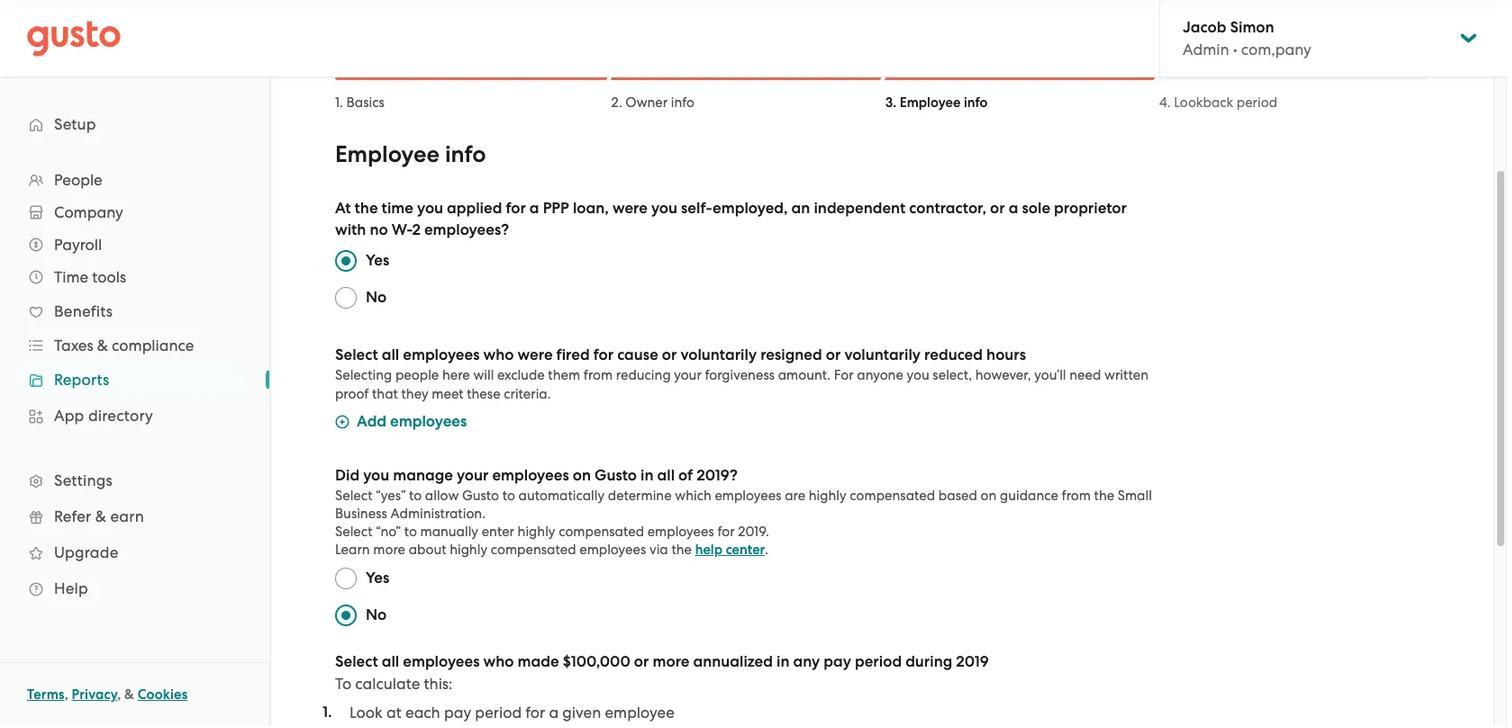 Task type: vqa. For each thing, say whether or not it's contained in the screenshot.
Taxes & compliance
yes



Task type: describe. For each thing, give the bounding box(es) containing it.
gusto navigation element
[[0, 77, 269, 636]]

or inside the at the time you applied for a ppp loan, were you self-employed, an independent contractor, or a sole proprietor with no w-2 employees?
[[990, 199, 1005, 218]]

1 vertical spatial compensated
[[559, 524, 644, 541]]

help link
[[18, 573, 251, 605]]

privacy link
[[72, 687, 117, 704]]

0 horizontal spatial highly
[[450, 542, 487, 559]]

were inside the at the time you applied for a ppp loan, were you self-employed, an independent contractor, or a sole proprietor with no w-2 employees?
[[612, 199, 648, 218]]

need
[[1069, 368, 1101, 384]]

"no"
[[376, 524, 401, 541]]

0 vertical spatial compensated
[[850, 488, 935, 504]]

calculate
[[355, 676, 420, 694]]

did you manage your employees on gusto in all of 2019? select "yes" to allow gusto to automatically determine which employees are highly compensated based on guidance from the small business administration. select "no" to manually enter highly compensated employees for 2019. learn more about highly compensated employees via the help center .
[[335, 467, 1152, 559]]

employees up via
[[647, 524, 714, 541]]

center
[[726, 542, 765, 559]]

time tools button
[[18, 261, 251, 294]]

about
[[409, 542, 446, 559]]

1 horizontal spatial more
[[653, 653, 690, 672]]

you up 2
[[417, 199, 443, 218]]

4 select from the top
[[335, 653, 378, 672]]

time
[[54, 268, 88, 286]]

enter
[[482, 524, 514, 541]]

allow
[[425, 488, 459, 504]]

employees down they
[[390, 413, 467, 432]]

setup
[[54, 115, 96, 133]]

benefits
[[54, 303, 113, 321]]

& for earn
[[95, 508, 106, 526]]

for inside the did you manage your employees on gusto in all of 2019? select "yes" to allow gusto to automatically determine which employees are highly compensated based on guidance from the small business administration. select "no" to manually enter highly compensated employees for 2019. learn more about highly compensated employees via the help center .
[[717, 524, 735, 541]]

com,pany
[[1241, 41, 1311, 59]]

you inside the did you manage your employees on gusto in all of 2019? select "yes" to allow gusto to automatically determine which employees are highly compensated based on guidance from the small business administration. select "no" to manually enter highly compensated employees for 2019. learn more about highly compensated employees via the help center .
[[363, 467, 389, 486]]

employed,
[[713, 199, 788, 218]]

upgrade
[[54, 544, 118, 562]]

business
[[335, 506, 387, 522]]

for
[[834, 368, 854, 384]]

self-
[[681, 199, 713, 218]]

app directory
[[54, 407, 153, 425]]

2019?
[[697, 467, 738, 486]]

automatically
[[518, 488, 605, 504]]

2019
[[956, 653, 989, 672]]

0 vertical spatial gusto
[[595, 467, 637, 486]]

0 horizontal spatial info
[[445, 141, 486, 168]]

0 horizontal spatial pay
[[444, 704, 471, 722]]

given
[[562, 704, 601, 722]]

any
[[793, 653, 820, 672]]

add employees
[[357, 413, 467, 432]]

1 horizontal spatial info
[[671, 95, 695, 111]]

reducing
[[616, 368, 671, 384]]

tools
[[92, 268, 126, 286]]

terms , privacy , & cookies
[[27, 687, 188, 704]]

who for were
[[483, 346, 514, 365]]

select all employees who made $100,000 or more annualized in any pay period during 2019
[[335, 653, 989, 672]]

1 horizontal spatial pay
[[824, 653, 851, 672]]

to up "enter"
[[502, 488, 515, 504]]

you left self-
[[651, 199, 677, 218]]

sole
[[1022, 199, 1050, 218]]

payroll button
[[18, 229, 251, 261]]

forgiveness
[[705, 368, 775, 384]]

terms
[[27, 687, 65, 704]]

written
[[1104, 368, 1149, 384]]

no radio for yes radio
[[335, 287, 357, 309]]

0 horizontal spatial period
[[475, 704, 522, 722]]

all for made
[[382, 653, 399, 672]]

hours
[[986, 346, 1026, 365]]

the inside the at the time you applied for a ppp loan, were you self-employed, an independent contractor, or a sole proprietor with no w-2 employees?
[[355, 199, 378, 218]]

small
[[1118, 488, 1152, 504]]

taxes & compliance
[[54, 337, 194, 355]]

independent
[[814, 199, 906, 218]]

people button
[[18, 164, 251, 196]]

help
[[695, 542, 723, 559]]

a for employee
[[549, 704, 559, 722]]

refer & earn
[[54, 508, 144, 526]]

app directory link
[[18, 400, 251, 432]]

to calculate this:
[[335, 676, 453, 694]]

employees up automatically
[[492, 467, 569, 486]]

lookback
[[1174, 95, 1233, 111]]

1 vertical spatial in
[[777, 653, 790, 672]]

Yes radio
[[335, 568, 357, 590]]

contractor,
[[909, 199, 986, 218]]

2 horizontal spatial highly
[[809, 488, 846, 504]]

"yes"
[[376, 488, 406, 504]]

you inside 'select all employees who were fired for cause or voluntarily resigned or voluntarily reduced hours selecting people here will exclude them from reducing your forgiveness amount. for anyone you select, however, you'll need written proof that they meet these criteria.'
[[907, 368, 929, 384]]

3 select from the top
[[335, 524, 372, 541]]

manage
[[393, 467, 453, 486]]

you'll
[[1034, 368, 1066, 384]]

1 vertical spatial period
[[855, 653, 902, 672]]

time tools
[[54, 268, 126, 286]]

2 horizontal spatial info
[[964, 95, 988, 111]]

a for loan,
[[530, 199, 539, 218]]

an
[[791, 199, 810, 218]]

2019.
[[738, 524, 769, 541]]

0 vertical spatial employee info
[[900, 95, 988, 111]]

did
[[335, 467, 360, 486]]

look
[[349, 704, 383, 722]]

company
[[54, 204, 123, 222]]

ppp
[[543, 199, 569, 218]]

to down manage
[[409, 488, 422, 504]]

they
[[401, 386, 428, 403]]

were inside 'select all employees who were fired for cause or voluntarily resigned or voluntarily reduced hours selecting people here will exclude them from reducing your forgiveness amount. for anyone you select, however, you'll need written proof that they meet these criteria.'
[[518, 346, 553, 365]]

yes for yes radio
[[366, 251, 389, 270]]

home image
[[27, 20, 121, 56]]

employees?
[[424, 221, 509, 240]]

look at each pay period for a given employee
[[349, 704, 675, 722]]

no radio for yes option
[[335, 605, 357, 627]]

for left given
[[525, 704, 545, 722]]

them
[[548, 368, 580, 384]]

1 vertical spatial employee
[[335, 141, 440, 168]]

$100,000
[[563, 653, 630, 672]]

to
[[335, 676, 351, 694]]

resigned
[[760, 346, 822, 365]]

.
[[765, 542, 768, 559]]

0 horizontal spatial on
[[573, 467, 591, 486]]

guidance
[[1000, 488, 1058, 504]]



Task type: locate. For each thing, give the bounding box(es) containing it.
0 vertical spatial all
[[382, 346, 399, 365]]

1 vertical spatial who
[[483, 653, 514, 672]]

1 horizontal spatial period
[[855, 653, 902, 672]]

cookies button
[[138, 685, 188, 706]]

no radio down yes option
[[335, 605, 357, 627]]

0 horizontal spatial employee
[[335, 141, 440, 168]]

1 horizontal spatial gusto
[[595, 467, 637, 486]]

1 who from the top
[[483, 346, 514, 365]]

& left earn
[[95, 508, 106, 526]]

which
[[675, 488, 711, 504]]

basics
[[346, 95, 385, 111]]

these
[[467, 386, 501, 403]]

2 vertical spatial highly
[[450, 542, 487, 559]]

employees
[[403, 346, 480, 365], [390, 413, 467, 432], [492, 467, 569, 486], [715, 488, 781, 504], [647, 524, 714, 541], [579, 542, 646, 559], [403, 653, 480, 672]]

meet
[[432, 386, 464, 403]]

0 horizontal spatial voluntarily
[[681, 346, 757, 365]]

gusto right allow
[[462, 488, 499, 504]]

on right the based
[[981, 488, 997, 504]]

more up employee on the bottom
[[653, 653, 690, 672]]

select all employees who were fired for cause or voluntarily resigned or voluntarily reduced hours selecting people here will exclude them from reducing your forgiveness amount. for anyone you select, however, you'll need written proof that they meet these criteria.
[[335, 346, 1149, 403]]

the
[[355, 199, 378, 218], [1094, 488, 1114, 504], [671, 542, 692, 559]]

based
[[939, 488, 977, 504]]

employees inside 'select all employees who were fired for cause or voluntarily resigned or voluntarily reduced hours selecting people here will exclude them from reducing your forgiveness amount. for anyone you select, however, you'll need written proof that they meet these criteria.'
[[403, 346, 480, 365]]

0 horizontal spatial from
[[584, 368, 613, 384]]

2 vertical spatial period
[[475, 704, 522, 722]]

select inside 'select all employees who were fired for cause or voluntarily resigned or voluntarily reduced hours selecting people here will exclude them from reducing your forgiveness amount. for anyone you select, however, you'll need written proof that they meet these criteria.'
[[335, 346, 378, 365]]

help center link
[[695, 542, 765, 559]]

exclude
[[497, 368, 545, 384]]

gusto
[[595, 467, 637, 486], [462, 488, 499, 504]]

this:
[[424, 676, 453, 694]]

will
[[473, 368, 494, 384]]

the right at at the top of the page
[[355, 199, 378, 218]]

1 vertical spatial were
[[518, 346, 553, 365]]

the right via
[[671, 542, 692, 559]]

all up "calculate"
[[382, 653, 399, 672]]

voluntarily up forgiveness
[[681, 346, 757, 365]]

0 vertical spatial from
[[584, 368, 613, 384]]

taxes & compliance button
[[18, 330, 251, 362]]

upgrade link
[[18, 537, 251, 569]]

1 no from the top
[[366, 288, 387, 307]]

with
[[335, 221, 366, 240]]

period right lookback on the right
[[1237, 95, 1277, 111]]

•
[[1233, 41, 1237, 59]]

1 horizontal spatial on
[[981, 488, 997, 504]]

setup link
[[18, 108, 251, 141]]

people
[[54, 171, 102, 189]]

0 vertical spatial were
[[612, 199, 648, 218]]

admin
[[1183, 41, 1229, 59]]

employees up this: in the bottom of the page
[[403, 653, 480, 672]]

are
[[785, 488, 805, 504]]

gusto up determine
[[595, 467, 637, 486]]

0 horizontal spatial gusto
[[462, 488, 499, 504]]

0 vertical spatial more
[[373, 542, 405, 559]]

0 vertical spatial the
[[355, 199, 378, 218]]

a left given
[[549, 704, 559, 722]]

terms link
[[27, 687, 65, 704]]

employees up 2019. on the bottom
[[715, 488, 781, 504]]

privacy
[[72, 687, 117, 704]]

1 , from the left
[[65, 687, 68, 704]]

0 vertical spatial no
[[366, 288, 387, 307]]

help
[[54, 580, 88, 598]]

fired
[[556, 346, 590, 365]]

1 vertical spatial all
[[657, 467, 675, 486]]

0 horizontal spatial your
[[457, 467, 489, 486]]

all inside the did you manage your employees on gusto in all of 2019? select "yes" to allow gusto to automatically determine which employees are highly compensated based on guidance from the small business administration. select "no" to manually enter highly compensated employees for 2019. learn more about highly compensated employees via the help center .
[[657, 467, 675, 486]]

employee
[[605, 704, 675, 722]]

period left during
[[855, 653, 902, 672]]

compensated left the based
[[850, 488, 935, 504]]

at the time you applied for a ppp loan, were you self-employed, an independent contractor, or a sole proprietor with no w-2 employees?
[[335, 199, 1127, 240]]

or right $100,000 at left
[[634, 653, 649, 672]]

2 no from the top
[[366, 606, 387, 625]]

0 horizontal spatial the
[[355, 199, 378, 218]]

1 horizontal spatial your
[[674, 368, 702, 384]]

0 vertical spatial who
[[483, 346, 514, 365]]

however,
[[975, 368, 1031, 384]]

2 horizontal spatial the
[[1094, 488, 1114, 504]]

0 vertical spatial yes
[[366, 251, 389, 270]]

& inside dropdown button
[[97, 337, 108, 355]]

0 vertical spatial employee
[[900, 95, 961, 111]]

or right the cause
[[662, 346, 677, 365]]

module__icon___go7vc image
[[335, 415, 349, 430]]

no radio down yes radio
[[335, 287, 357, 309]]

2
[[412, 221, 421, 240]]

your inside the did you manage your employees on gusto in all of 2019? select "yes" to allow gusto to automatically determine which employees are highly compensated based on guidance from the small business administration. select "no" to manually enter highly compensated employees for 2019. learn more about highly compensated employees via the help center .
[[457, 467, 489, 486]]

select up the to
[[335, 653, 378, 672]]

from inside the did you manage your employees on gusto in all of 2019? select "yes" to allow gusto to automatically determine which employees are highly compensated based on guidance from the small business administration. select "no" to manually enter highly compensated employees for 2019. learn more about highly compensated employees via the help center .
[[1062, 488, 1091, 504]]

simon
[[1230, 18, 1274, 37]]

who up the will
[[483, 346, 514, 365]]

& left cookies button
[[124, 687, 134, 704]]

1 vertical spatial no
[[366, 606, 387, 625]]

0 vertical spatial highly
[[809, 488, 846, 504]]

list
[[0, 164, 269, 607]]

from down the 'fired'
[[584, 368, 613, 384]]

1 horizontal spatial employee info
[[900, 95, 988, 111]]

, left cookies button
[[117, 687, 121, 704]]

who inside 'select all employees who were fired for cause or voluntarily resigned or voluntarily reduced hours selecting people here will exclude them from reducing your forgiveness amount. for anyone you select, however, you'll need written proof that they meet these criteria.'
[[483, 346, 514, 365]]

all up the people
[[382, 346, 399, 365]]

settings link
[[18, 465, 251, 497]]

or up the for
[[826, 346, 841, 365]]

that
[[372, 386, 398, 403]]

for inside 'select all employees who were fired for cause or voluntarily resigned or voluntarily reduced hours selecting people here will exclude them from reducing your forgiveness amount. for anyone you select, however, you'll need written proof that they meet these criteria.'
[[593, 346, 614, 365]]

of
[[678, 467, 693, 486]]

1 vertical spatial &
[[95, 508, 106, 526]]

highly right "enter"
[[518, 524, 555, 541]]

from
[[584, 368, 613, 384], [1062, 488, 1091, 504]]

yes right yes option
[[366, 569, 389, 588]]

from inside 'select all employees who were fired for cause or voluntarily resigned or voluntarily reduced hours selecting people here will exclude them from reducing your forgiveness amount. for anyone you select, however, you'll need written proof that they meet these criteria.'
[[584, 368, 613, 384]]

no down no
[[366, 288, 387, 307]]

,
[[65, 687, 68, 704], [117, 687, 121, 704]]

compensated down determine
[[559, 524, 644, 541]]

2 vertical spatial all
[[382, 653, 399, 672]]

yes for yes option
[[366, 569, 389, 588]]

to
[[409, 488, 422, 504], [502, 488, 515, 504], [404, 524, 417, 541]]

settings
[[54, 472, 113, 490]]

jacob
[[1183, 18, 1226, 37]]

owner
[[625, 95, 668, 111]]

you left select,
[[907, 368, 929, 384]]

from right the guidance on the right of the page
[[1062, 488, 1091, 504]]

owner info
[[625, 95, 695, 111]]

cause
[[617, 346, 658, 365]]

0 vertical spatial period
[[1237, 95, 1277, 111]]

1 no radio from the top
[[335, 287, 357, 309]]

1 vertical spatial the
[[1094, 488, 1114, 504]]

2 yes from the top
[[366, 569, 389, 588]]

voluntarily
[[681, 346, 757, 365], [844, 346, 921, 365]]

1 horizontal spatial the
[[671, 542, 692, 559]]

employee
[[900, 95, 961, 111], [335, 141, 440, 168]]

1 horizontal spatial in
[[777, 653, 790, 672]]

no down learn
[[366, 606, 387, 625]]

a left sole
[[1009, 199, 1018, 218]]

& for compliance
[[97, 337, 108, 355]]

refer
[[54, 508, 91, 526]]

amount.
[[778, 368, 831, 384]]

at
[[386, 704, 402, 722]]

2 , from the left
[[117, 687, 121, 704]]

2 select from the top
[[335, 488, 372, 504]]

2 horizontal spatial period
[[1237, 95, 1277, 111]]

for left ppp
[[506, 199, 526, 218]]

all
[[382, 346, 399, 365], [657, 467, 675, 486], [382, 653, 399, 672]]

No radio
[[335, 287, 357, 309], [335, 605, 357, 627]]

2 who from the top
[[483, 653, 514, 672]]

1 horizontal spatial ,
[[117, 687, 121, 704]]

1 vertical spatial no radio
[[335, 605, 357, 627]]

all left of
[[657, 467, 675, 486]]

a
[[530, 199, 539, 218], [1009, 199, 1018, 218], [549, 704, 559, 722]]

0 horizontal spatial more
[[373, 542, 405, 559]]

highly right are
[[809, 488, 846, 504]]

all inside 'select all employees who were fired for cause or voluntarily resigned or voluntarily reduced hours selecting people here will exclude them from reducing your forgiveness amount. for anyone you select, however, you'll need written proof that they meet these criteria.'
[[382, 346, 399, 365]]

select
[[335, 346, 378, 365], [335, 488, 372, 504], [335, 524, 372, 541], [335, 653, 378, 672]]

2 no radio from the top
[[335, 605, 357, 627]]

in inside the did you manage your employees on gusto in all of 2019? select "yes" to allow gusto to automatically determine which employees are highly compensated based on guidance from the small business administration. select "no" to manually enter highly compensated employees for 2019. learn more about highly compensated employees via the help center .
[[641, 467, 654, 486]]

jacob simon admin • com,pany
[[1183, 18, 1311, 59]]

1 vertical spatial yes
[[366, 569, 389, 588]]

1 horizontal spatial highly
[[518, 524, 555, 541]]

select up business
[[335, 488, 372, 504]]

in up determine
[[641, 467, 654, 486]]

0 vertical spatial pay
[[824, 653, 851, 672]]

voluntarily up the anyone
[[844, 346, 921, 365]]

who for made
[[483, 653, 514, 672]]

1 horizontal spatial employee
[[900, 95, 961, 111]]

more inside the did you manage your employees on gusto in all of 2019? select "yes" to allow gusto to automatically determine which employees are highly compensated based on guidance from the small business administration. select "no" to manually enter highly compensated employees for 2019. learn more about highly compensated employees via the help center .
[[373, 542, 405, 559]]

pay down this: in the bottom of the page
[[444, 704, 471, 722]]

manually
[[420, 524, 478, 541]]

on up automatically
[[573, 467, 591, 486]]

anyone
[[857, 368, 903, 384]]

directory
[[88, 407, 153, 425]]

highly down manually
[[450, 542, 487, 559]]

your inside 'select all employees who were fired for cause or voluntarily resigned or voluntarily reduced hours selecting people here will exclude them from reducing your forgiveness amount. for anyone you select, however, you'll need written proof that they meet these criteria.'
[[674, 368, 702, 384]]

selecting
[[335, 368, 392, 384]]

more
[[373, 542, 405, 559], [653, 653, 690, 672]]

0 horizontal spatial were
[[518, 346, 553, 365]]

who left made
[[483, 653, 514, 672]]

were up exclude
[[518, 346, 553, 365]]

1 vertical spatial on
[[981, 488, 997, 504]]

no for yes option
[[366, 606, 387, 625]]

employees up 'here'
[[403, 346, 480, 365]]

earn
[[110, 508, 144, 526]]

more down "no"
[[373, 542, 405, 559]]

to right "no"
[[404, 524, 417, 541]]

during
[[905, 653, 952, 672]]

compensated down "enter"
[[491, 542, 576, 559]]

determine
[[608, 488, 672, 504]]

pay
[[824, 653, 851, 672], [444, 704, 471, 722]]

1 vertical spatial your
[[457, 467, 489, 486]]

, left privacy
[[65, 687, 68, 704]]

your up allow
[[457, 467, 489, 486]]

the left small
[[1094, 488, 1114, 504]]

select up 'selecting'
[[335, 346, 378, 365]]

2 vertical spatial compensated
[[491, 542, 576, 559]]

pay right any
[[824, 653, 851, 672]]

1 horizontal spatial voluntarily
[[844, 346, 921, 365]]

compliance
[[112, 337, 194, 355]]

0 horizontal spatial a
[[530, 199, 539, 218]]

no
[[370, 221, 388, 240]]

annualized
[[693, 653, 773, 672]]

here
[[442, 368, 470, 384]]

1 vertical spatial gusto
[[462, 488, 499, 504]]

were right loan,
[[612, 199, 648, 218]]

select up learn
[[335, 524, 372, 541]]

0 horizontal spatial ,
[[65, 687, 68, 704]]

0 horizontal spatial in
[[641, 467, 654, 486]]

2 vertical spatial &
[[124, 687, 134, 704]]

0 horizontal spatial employee info
[[335, 141, 486, 168]]

list containing people
[[0, 164, 269, 607]]

via
[[650, 542, 668, 559]]

compensated
[[850, 488, 935, 504], [559, 524, 644, 541], [491, 542, 576, 559]]

1 voluntarily from the left
[[681, 346, 757, 365]]

Yes radio
[[335, 250, 357, 272]]

&
[[97, 337, 108, 355], [95, 508, 106, 526], [124, 687, 134, 704]]

no for yes radio
[[366, 288, 387, 307]]

2 vertical spatial the
[[671, 542, 692, 559]]

for right the 'fired'
[[593, 346, 614, 365]]

1 vertical spatial employee info
[[335, 141, 486, 168]]

1 vertical spatial more
[[653, 653, 690, 672]]

2 voluntarily from the left
[[844, 346, 921, 365]]

0 vertical spatial your
[[674, 368, 702, 384]]

1 select from the top
[[335, 346, 378, 365]]

people
[[395, 368, 439, 384]]

0 vertical spatial &
[[97, 337, 108, 355]]

your right reducing
[[674, 368, 702, 384]]

learn
[[335, 542, 370, 559]]

info
[[671, 95, 695, 111], [964, 95, 988, 111], [445, 141, 486, 168]]

payroll
[[54, 236, 102, 254]]

1 horizontal spatial a
[[549, 704, 559, 722]]

reports
[[54, 371, 109, 389]]

your
[[674, 368, 702, 384], [457, 467, 489, 486]]

& right taxes
[[97, 337, 108, 355]]

in left any
[[777, 653, 790, 672]]

for inside the at the time you applied for a ppp loan, were you self-employed, an independent contractor, or a sole proprietor with no w-2 employees?
[[506, 199, 526, 218]]

app
[[54, 407, 84, 425]]

period down made
[[475, 704, 522, 722]]

employees left via
[[579, 542, 646, 559]]

you
[[417, 199, 443, 218], [651, 199, 677, 218], [907, 368, 929, 384], [363, 467, 389, 486]]

loan,
[[573, 199, 609, 218]]

0 vertical spatial no radio
[[335, 287, 357, 309]]

yes down no
[[366, 251, 389, 270]]

0 vertical spatial in
[[641, 467, 654, 486]]

benefits link
[[18, 295, 251, 328]]

cookies
[[138, 687, 188, 704]]

1 yes from the top
[[366, 251, 389, 270]]

all for were
[[382, 346, 399, 365]]

1 vertical spatial pay
[[444, 704, 471, 722]]

you up "yes"
[[363, 467, 389, 486]]

1 horizontal spatial from
[[1062, 488, 1091, 504]]

or left sole
[[990, 199, 1005, 218]]

1 vertical spatial highly
[[518, 524, 555, 541]]

1 vertical spatial from
[[1062, 488, 1091, 504]]

refer & earn link
[[18, 501, 251, 533]]

a left ppp
[[530, 199, 539, 218]]

1 horizontal spatial were
[[612, 199, 648, 218]]

company button
[[18, 196, 251, 229]]

for up help center link
[[717, 524, 735, 541]]

0 vertical spatial on
[[573, 467, 591, 486]]

no
[[366, 288, 387, 307], [366, 606, 387, 625]]

2 horizontal spatial a
[[1009, 199, 1018, 218]]



